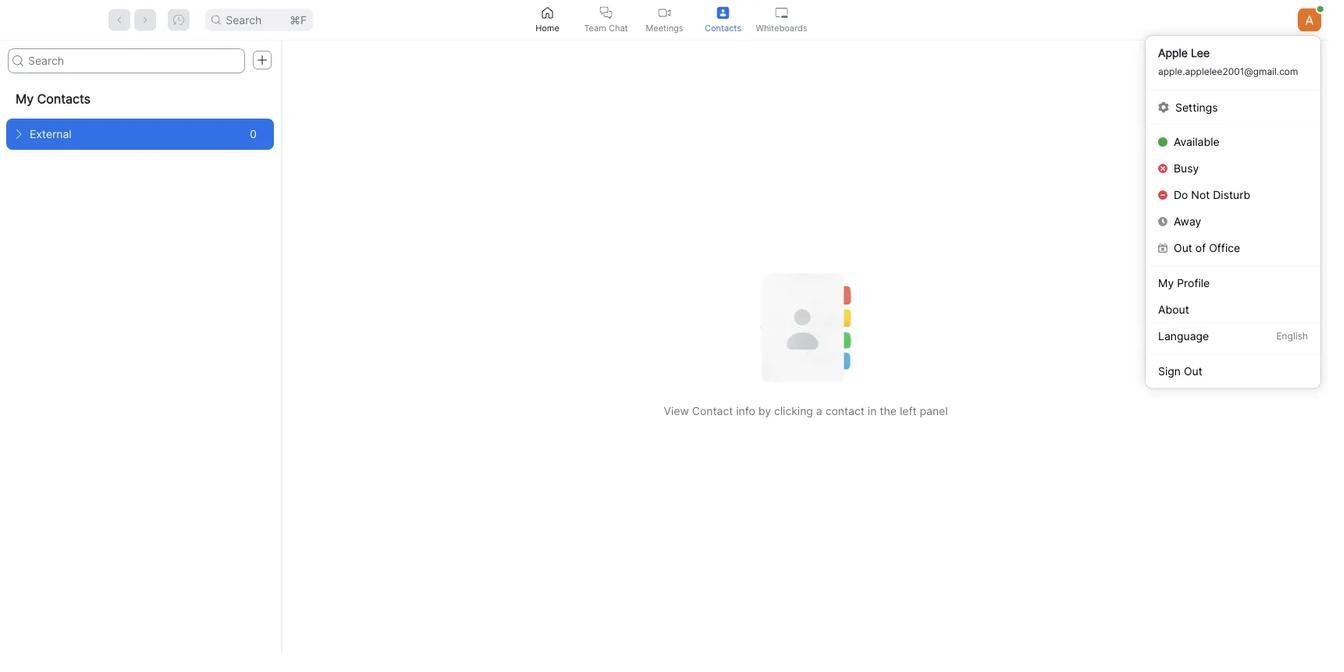 Task type: locate. For each thing, give the bounding box(es) containing it.
online image for top online icon
[[1317, 6, 1324, 12]]

apple
[[1158, 46, 1188, 60]]

view contact info by clicking a contact in the left panel
[[664, 405, 948, 418]]

contact
[[692, 405, 733, 418]]

disturb
[[1213, 189, 1251, 202]]

contacts button
[[694, 0, 752, 40]]

my contacts grouping, external, 0 items enclose, level 2, 1 of 1, tree item
[[6, 119, 274, 150]]

my contacts heading
[[0, 80, 280, 119]]

out inside button
[[1184, 365, 1203, 378]]

external
[[30, 128, 72, 141]]

busy button
[[1146, 155, 1321, 182]]

team chat
[[584, 23, 628, 33]]

my for my contacts
[[16, 91, 34, 107]]

a
[[816, 405, 823, 418]]

home
[[536, 23, 560, 33]]

busy image
[[1158, 164, 1168, 173]]

home button
[[518, 0, 577, 40]]

meetings button
[[635, 0, 694, 40]]

0 horizontal spatial contacts
[[37, 91, 91, 107]]

1 vertical spatial online image
[[1158, 137, 1168, 147]]

out left of
[[1174, 242, 1193, 255]]

1 horizontal spatial online image
[[1317, 6, 1324, 12]]

my
[[16, 91, 34, 107], [1158, 276, 1174, 290]]

contacts
[[705, 23, 742, 33], [37, 91, 91, 107]]

my inside "heading"
[[16, 91, 34, 107]]

0 horizontal spatial online image
[[1158, 137, 1168, 147]]

1 vertical spatial contacts
[[37, 91, 91, 107]]

0 vertical spatial contacts
[[705, 23, 742, 33]]

Search text field
[[8, 48, 245, 73]]

my left 'profile'
[[1158, 276, 1174, 290]]

0 vertical spatial out
[[1174, 242, 1193, 255]]

my profile button
[[1146, 270, 1321, 296]]

out inside 'button'
[[1174, 242, 1193, 255]]

do not disturb
[[1174, 189, 1251, 202]]

the
[[880, 405, 897, 418]]

1 horizontal spatial my
[[1158, 276, 1174, 290]]

1 vertical spatial online image
[[1158, 137, 1168, 147]]

my profile
[[1158, 276, 1210, 290]]

1 vertical spatial out
[[1184, 365, 1203, 378]]

out
[[1174, 242, 1193, 255], [1184, 365, 1203, 378]]

online image
[[1317, 6, 1324, 12], [1158, 137, 1168, 147]]

panel
[[920, 405, 948, 418]]

away button
[[1146, 208, 1321, 235]]

whiteboards button
[[752, 0, 811, 40]]

0
[[250, 128, 257, 141]]

out of office image
[[1158, 244, 1168, 253]]

about button
[[1146, 296, 1321, 323]]

sign
[[1158, 365, 1181, 378]]

online image
[[1317, 6, 1324, 12], [1158, 137, 1168, 147]]

1 horizontal spatial online image
[[1317, 6, 1324, 12]]

0 horizontal spatial online image
[[1158, 137, 1168, 147]]

meetings
[[646, 23, 683, 33]]

search
[[226, 13, 262, 27]]

settings
[[1176, 101, 1218, 114]]

apple lee apple.applelee2001@gmail.com
[[1158, 46, 1298, 77]]

profile contact image
[[717, 7, 729, 19], [717, 7, 729, 19]]

sign out
[[1158, 365, 1203, 378]]

chat
[[609, 23, 628, 33]]

0 vertical spatial my
[[16, 91, 34, 107]]

online image inside available button
[[1158, 137, 1168, 147]]

lee
[[1191, 46, 1210, 60]]

video on image
[[658, 7, 671, 19], [658, 7, 671, 19]]

profile
[[1177, 276, 1210, 290]]

my up chevron right image
[[16, 91, 34, 107]]

plus small image
[[257, 55, 268, 66]]

team chat image
[[600, 7, 612, 19]]

do not disturb button
[[1146, 182, 1321, 208]]

1 horizontal spatial contacts
[[705, 23, 742, 33]]

magnifier image
[[212, 15, 221, 25], [12, 55, 23, 66], [12, 55, 23, 66]]

tab list
[[518, 0, 811, 40]]

⌘f
[[290, 13, 307, 27]]

contacts up external
[[37, 91, 91, 107]]

left
[[900, 405, 917, 418]]

whiteboard small image
[[776, 7, 788, 19]]

0 horizontal spatial my
[[16, 91, 34, 107]]

my inside button
[[1158, 276, 1174, 290]]

language
[[1158, 330, 1209, 343]]

out right sign
[[1184, 365, 1203, 378]]

clicking
[[774, 405, 813, 418]]

office
[[1209, 242, 1241, 255]]

view
[[664, 405, 689, 418]]

chevron right image
[[14, 130, 23, 139]]

1 vertical spatial my
[[1158, 276, 1174, 290]]

contacts left whiteboards
[[705, 23, 742, 33]]

whiteboards
[[756, 23, 807, 33]]

away image
[[1158, 217, 1168, 226]]

0 vertical spatial online image
[[1317, 6, 1324, 12]]

contacts inside button
[[705, 23, 742, 33]]



Task type: vqa. For each thing, say whether or not it's contained in the screenshot.
available!
no



Task type: describe. For each thing, give the bounding box(es) containing it.
my contacts
[[16, 91, 91, 107]]

online image inside available button
[[1158, 137, 1168, 147]]

team chat button
[[577, 0, 635, 40]]

do not disturb image
[[1158, 190, 1168, 200]]

team chat image
[[600, 7, 612, 19]]

apple.applelee2001@gmail.com
[[1158, 66, 1298, 77]]

online image for online icon within the available button
[[1158, 137, 1168, 147]]

info
[[736, 405, 755, 418]]

settings button
[[1146, 94, 1321, 121]]

available button
[[1146, 129, 1321, 155]]

away image
[[1158, 217, 1168, 226]]

contact
[[826, 405, 865, 418]]

plus small image
[[257, 55, 268, 66]]

team
[[584, 23, 606, 33]]

available
[[1174, 135, 1220, 149]]

away
[[1174, 215, 1202, 228]]

do
[[1174, 189, 1188, 202]]

busy image
[[1158, 164, 1168, 173]]

whiteboard small image
[[776, 7, 788, 19]]

out of office
[[1174, 242, 1241, 255]]

of
[[1196, 242, 1206, 255]]

out of office button
[[1146, 235, 1321, 261]]

my contacts tree
[[0, 80, 280, 150]]

contacts tab panel
[[0, 41, 1329, 653]]

chevron right image
[[14, 130, 23, 139]]

busy
[[1174, 162, 1199, 175]]

english
[[1277, 331, 1308, 342]]

setting image
[[1158, 102, 1169, 113]]

tab list containing home
[[518, 0, 811, 40]]

setting image
[[1158, 102, 1169, 113]]

contacts inside "heading"
[[37, 91, 91, 107]]

about
[[1158, 303, 1189, 316]]

0 vertical spatial online image
[[1317, 6, 1324, 12]]

magnifier image
[[212, 15, 221, 25]]

in
[[868, 405, 877, 418]]

out of office image
[[1158, 244, 1168, 253]]

do not disturb image
[[1158, 190, 1168, 200]]

by
[[759, 405, 771, 418]]

home small image
[[541, 7, 554, 19]]

sign out button
[[1146, 358, 1321, 384]]

not
[[1191, 189, 1210, 202]]

avatar image
[[1298, 8, 1322, 32]]

home small image
[[541, 7, 554, 19]]

my for my profile
[[1158, 276, 1174, 290]]



